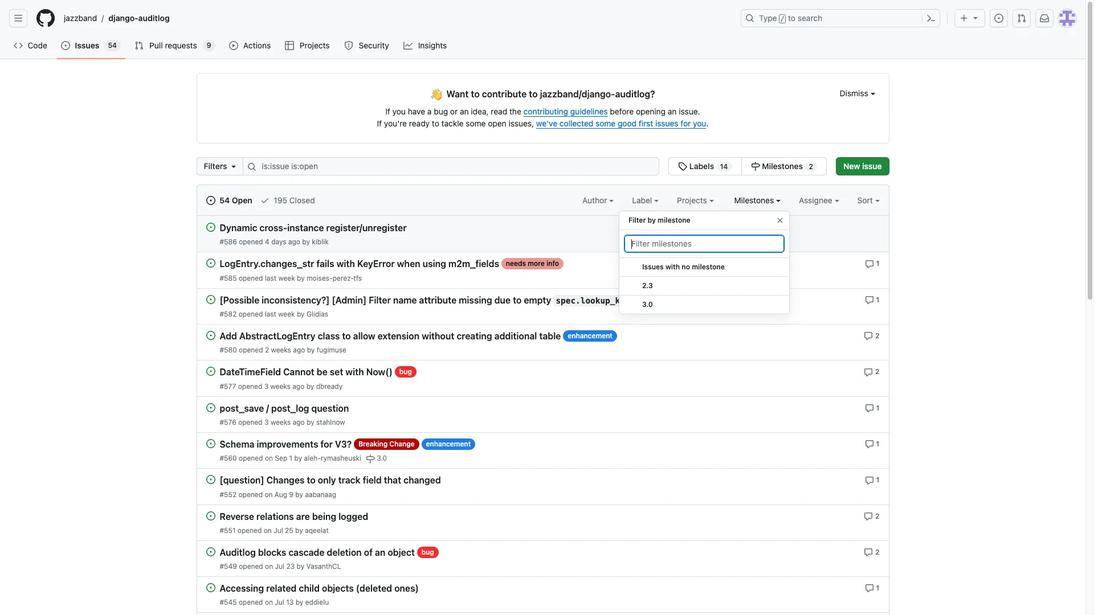 Task type: vqa. For each thing, say whether or not it's contained in the screenshot.
the topmost gear icon
no



Task type: describe. For each thing, give the bounding box(es) containing it.
post_save / post_log question #576             opened 3 weeks ago by stahlnow
[[220, 404, 349, 427]]

you're
[[384, 119, 407, 128]]

14
[[721, 163, 729, 171]]

[question]
[[220, 476, 264, 486]]

1 horizontal spatial 3.0 link
[[620, 296, 790, 315]]

1 vertical spatial jul
[[275, 563, 285, 572]]

by inside post_save / post_log question #576             opened 3 weeks ago by stahlnow
[[307, 419, 315, 427]]

no
[[682, 263, 691, 271]]

milestones button
[[735, 194, 781, 206]]

milestones for milestones 2
[[763, 161, 804, 171]]

dismiss button
[[840, 87, 876, 99]]

Filter milestones text field
[[624, 235, 785, 253]]

we've
[[537, 119, 558, 128]]

to right class
[[342, 331, 351, 342]]

0 horizontal spatial filter
[[369, 295, 391, 306]]

2 inside "milestones 2"
[[810, 163, 814, 171]]

auditlog
[[220, 548, 256, 558]]

projects link
[[281, 37, 335, 54]]

opened down schema
[[239, 455, 263, 463]]

Search all issues text field
[[243, 157, 660, 176]]

relations
[[257, 512, 294, 522]]

sort button
[[858, 194, 880, 206]]

opened up datetimefield
[[239, 346, 263, 355]]

bug inside if you have a bug or an idea, read the contributing guidelines before opening an issue. if you're ready to tackle some open issues, we've collected some good first issues for you .
[[434, 107, 448, 116]]

0 horizontal spatial 3.0 link
[[366, 454, 387, 464]]

issues,
[[509, 119, 534, 128]]

tfs
[[354, 274, 362, 283]]

open
[[232, 196, 253, 205]]

fugimuse
[[317, 346, 347, 355]]

read
[[491, 107, 508, 116]]

track
[[339, 476, 361, 486]]

aabanaag
[[305, 491, 337, 499]]

1 for [question] changes to only track field that changed
[[877, 476, 880, 485]]

open issue element for reverse relations are being logged
[[206, 511, 215, 521]]

milestone image
[[366, 455, 375, 464]]

milestone inside issues with no milestone link
[[692, 263, 725, 271]]

only
[[318, 476, 336, 486]]

pull
[[149, 40, 163, 50]]

jazzband/django-
[[540, 89, 616, 99]]

last for [possible inconsistency?] [admin] filter name attribute missing due to empty
[[265, 310, 277, 319]]

check image
[[260, 196, 270, 205]]

to left "search"
[[789, 13, 796, 23]]

1 vertical spatial for
[[321, 440, 333, 450]]

#582             opened last week by glidias
[[220, 310, 329, 319]]

opened inside accessing related child objects (deleted ones) #545             opened on jul 13 by eddielu
[[239, 599, 263, 608]]

(deleted
[[356, 584, 392, 594]]

none search field containing filters
[[196, 157, 828, 176]]

needs more info link for logentry.changes_str fails with keyerror when using m2m_fields
[[502, 259, 564, 270]]

1 link for [possible inconsistency?] [admin] filter name attribute missing due to empty
[[866, 295, 880, 305]]

new
[[844, 161, 861, 171]]

aleh-
[[304, 455, 321, 463]]

dismiss
[[840, 88, 871, 98]]

post_log
[[271, 404, 309, 414]]

django-
[[109, 13, 138, 23]]

abstractlogentry
[[239, 331, 316, 342]]

add abstractlogentry class to allow extension without creating additional table link
[[220, 331, 561, 342]]

empty
[[524, 295, 552, 306]]

on inside [question] changes to only track field that changed #552             opened on aug 9 by aabanaag
[[265, 491, 273, 499]]

1 horizontal spatial filter
[[629, 216, 646, 225]]

idea,
[[471, 107, 489, 116]]

0 horizontal spatial 9
[[207, 41, 211, 50]]

kiblik
[[312, 238, 329, 247]]

2.3
[[643, 282, 653, 290]]

[question] changes to only track field that changed link
[[220, 476, 441, 486]]

changed
[[404, 476, 441, 486]]

code link
[[9, 37, 52, 54]]

improvements
[[257, 440, 319, 450]]

notifications image
[[1041, 14, 1050, 23]]

25
[[285, 527, 294, 535]]

rymasheuski
[[321, 455, 362, 463]]

#586
[[220, 238, 237, 247]]

insights
[[418, 40, 447, 50]]

needs for [possible inconsistency?] [admin] filter name attribute missing due to empty
[[649, 296, 669, 304]]

fails
[[317, 259, 335, 270]]

1 some from the left
[[466, 119, 486, 128]]

by inside accessing related child objects (deleted ones) #545             opened on jul 13 by eddielu
[[296, 599, 304, 608]]

we've collected some good first issues for you link
[[537, 119, 707, 128]]

breaking
[[359, 440, 388, 449]]

open issue element for logentry.changes_str fails with keyerror when using m2m_fields
[[206, 259, 215, 268]]

opened down auditlog
[[239, 563, 263, 572]]

by left aleh-
[[295, 455, 302, 463]]

comment image for auditlog blocks cascade deletion of an object
[[865, 549, 874, 558]]

to right want
[[471, 89, 480, 99]]

by down the datetimefield cannot be set with now() link
[[307, 382, 314, 391]]

schema
[[220, 440, 255, 450]]

without
[[422, 331, 455, 342]]

#576
[[220, 419, 237, 427]]

requests
[[165, 40, 197, 50]]

cross-
[[260, 223, 288, 233]]

class
[[318, 331, 340, 342]]

#577             opened 3 weeks ago by dbready
[[220, 382, 343, 391]]

weeks for cannot
[[271, 382, 291, 391]]

to right the due
[[513, 295, 522, 306]]

auditlog blocks cascade deletion of an object
[[220, 548, 415, 558]]

blocks
[[258, 548, 287, 558]]

command palette image
[[927, 14, 936, 23]]

deletion
[[327, 548, 362, 558]]

bug link for datetimefield cannot be set with now()
[[395, 367, 417, 378]]

moises-perez-tfs link
[[307, 274, 362, 283]]

open issue image for [possible inconsistency?] [admin] filter name attribute missing due to empty
[[206, 295, 215, 304]]

3 inside post_save / post_log question #576             opened 3 weeks ago by stahlnow
[[265, 419, 269, 427]]

good
[[618, 119, 637, 128]]

Issues search field
[[243, 157, 660, 176]]

milestones for milestones
[[735, 196, 777, 205]]

open issue element for accessing related child objects (deleted ones)
[[206, 583, 215, 593]]

by down inconsistency?]
[[297, 310, 305, 319]]

django-auditlog link
[[104, 9, 174, 27]]

aleh-rymasheuski link
[[304, 455, 362, 463]]

1 for logentry.changes_str fails with keyerror when using m2m_fields
[[877, 260, 880, 268]]

opened inside reverse relations are being logged #551             opened on jul 25 by aqeelat
[[238, 527, 262, 535]]

open issue element for [question] changes to only track field that changed
[[206, 475, 215, 485]]

m2m_fields
[[449, 259, 500, 270]]

more for [possible inconsistency?] [admin] filter name attribute missing due to empty
[[671, 296, 688, 304]]

type
[[760, 13, 778, 23]]

using
[[423, 259, 446, 270]]

projects inside popup button
[[678, 196, 710, 205]]

0 vertical spatial 3.0
[[643, 301, 653, 309]]

post_save / post_log question link
[[220, 404, 349, 414]]

collected
[[560, 119, 594, 128]]

be
[[317, 368, 328, 378]]

open issue element for datetimefield cannot be set with now()
[[206, 367, 215, 377]]

triangle down image
[[230, 162, 239, 171]]

1 for accessing related child objects (deleted ones)
[[877, 585, 880, 593]]

2 link for add abstractlogentry class to allow extension without creating additional table
[[865, 331, 880, 341]]

search image
[[248, 163, 257, 172]]

labels
[[690, 161, 715, 171]]

1 vertical spatial enhancement
[[426, 440, 471, 449]]

opened down [possible
[[239, 310, 263, 319]]

week for [possible inconsistency?] [admin] filter name attribute missing due to empty
[[278, 310, 295, 319]]

1 for schema improvements for v3?
[[877, 440, 880, 449]]

1 link for post_save / post_log question
[[866, 403, 880, 413]]

issue
[[863, 161, 883, 171]]

bug for datetimefield cannot be set with now()
[[400, 368, 412, 377]]

👋
[[431, 87, 442, 102]]

issue opened image for git pull request icon at the right of the page
[[995, 14, 1004, 23]]

dbready
[[316, 382, 343, 391]]

opened down datetimefield
[[238, 382, 262, 391]]

open issue image for dynamic cross-instance register/unregister
[[206, 223, 215, 232]]

open issue image for logentry.changes_str fails with keyerror when using m2m_fields
[[206, 259, 215, 268]]

instance
[[288, 223, 324, 233]]

when
[[397, 259, 421, 270]]

open issue image for post_save / post_log question
[[206, 404, 215, 413]]

with up perez-
[[337, 259, 355, 270]]

issue.
[[679, 107, 701, 116]]

keyerror
[[358, 259, 395, 270]]

more for logentry.changes_str fails with keyerror when using m2m_fields
[[528, 260, 545, 268]]

by inside menu
[[648, 216, 656, 225]]

on inside reverse relations are being logged #551             opened on jul 25 by aqeelat
[[264, 527, 272, 535]]

to up contributing
[[529, 89, 538, 99]]

security link
[[340, 37, 395, 54]]

ago up the cannot
[[293, 346, 305, 355]]

open issue image for schema improvements for v3?
[[206, 440, 215, 449]]

info for [possible inconsistency?] [admin] filter name attribute missing due to empty
[[690, 296, 702, 304]]

on down "blocks" on the left bottom
[[265, 563, 273, 572]]

datetimefield cannot be set with now() link
[[220, 368, 393, 378]]

opened down logentry.changes_str in the top of the page
[[239, 274, 263, 283]]

54 open link
[[206, 194, 253, 206]]

0 vertical spatial 3
[[264, 382, 269, 391]]

1 link for [question] changes to only track field that changed
[[866, 475, 880, 486]]

needs more info link for [possible inconsistency?] [admin] filter name attribute missing due to empty
[[645, 295, 707, 306]]

#585
[[220, 274, 237, 283]]

reverse relations are being logged #551             opened on jul 25 by aqeelat
[[220, 512, 369, 535]]



Task type: locate. For each thing, give the bounding box(es) containing it.
0 horizontal spatial enhancement link
[[422, 439, 476, 450]]

comment image for reverse relations are being logged
[[865, 513, 874, 522]]

weeks down post_save / post_log question link
[[271, 419, 291, 427]]

0 vertical spatial 3.0 link
[[620, 296, 790, 315]]

2 vertical spatial bug
[[422, 549, 434, 557]]

6 1 link from the top
[[866, 583, 880, 594]]

opened down [question]
[[239, 491, 263, 499]]

1 week from the top
[[279, 274, 295, 283]]

0 vertical spatial milestone
[[658, 216, 691, 225]]

logged
[[339, 512, 369, 522]]

jul inside reverse relations are being logged #551             opened on jul 25 by aqeelat
[[274, 527, 283, 535]]

needs more info for [possible inconsistency?] [admin] filter name attribute missing due to empty
[[649, 296, 702, 304]]

on left sep
[[265, 455, 273, 463]]

needs more info down 2.3
[[649, 296, 702, 304]]

related
[[266, 584, 297, 594]]

creating
[[457, 331, 493, 342]]

play image
[[229, 41, 238, 50]]

1 horizontal spatial projects
[[678, 196, 710, 205]]

bug right the now()
[[400, 368, 412, 377]]

issue opened image
[[995, 14, 1004, 23], [61, 41, 70, 50]]

2 open issue image from the top
[[206, 367, 215, 377]]

5 open issue element from the top
[[206, 367, 215, 377]]

1 for [possible inconsistency?] [admin] filter name attribute missing due to empty
[[877, 296, 880, 304]]

comment image for [possible inconsistency?] [admin] filter name attribute missing due to empty
[[866, 296, 875, 305]]

3 1 link from the top
[[866, 403, 880, 413]]

#580
[[220, 346, 237, 355]]

by inside [question] changes to only track field that changed #552             opened on aug 9 by aabanaag
[[296, 491, 303, 499]]

ago down the cannot
[[293, 382, 305, 391]]

None search field
[[196, 157, 828, 176]]

/ left the django-
[[102, 13, 104, 23]]

0 vertical spatial 54
[[108, 41, 117, 50]]

0 horizontal spatial an
[[375, 548, 386, 558]]

3 open issue image from the top
[[206, 440, 215, 449]]

info up the empty
[[547, 260, 559, 268]]

filters button
[[196, 157, 244, 176]]

ago down post_log
[[293, 419, 305, 427]]

by down instance
[[302, 238, 310, 247]]

opening
[[636, 107, 666, 116]]

9 open issue element from the top
[[206, 511, 215, 521]]

issues
[[75, 40, 99, 50], [643, 263, 664, 271]]

9 left 'play' "icon"
[[207, 41, 211, 50]]

1 vertical spatial enhancement link
[[422, 439, 476, 450]]

jazzband
[[64, 13, 97, 23]]

sep
[[275, 455, 288, 463]]

1 vertical spatial milestones
[[735, 196, 777, 205]]

open issue image for accessing related child objects (deleted ones)
[[206, 584, 215, 593]]

1 vertical spatial weeks
[[271, 382, 291, 391]]

milestones
[[763, 161, 804, 171], [735, 196, 777, 205]]

open issue image left schema
[[206, 440, 215, 449]]

1 vertical spatial 3.0 link
[[366, 454, 387, 464]]

reverse relations are being logged link
[[220, 512, 369, 522]]

menu
[[619, 206, 790, 324]]

0 horizontal spatial bug link
[[395, 367, 417, 378]]

object
[[388, 548, 415, 558]]

1 vertical spatial bug link
[[417, 547, 439, 559]]

by
[[648, 216, 656, 225], [302, 238, 310, 247], [297, 274, 305, 283], [297, 310, 305, 319], [307, 346, 315, 355], [307, 382, 314, 391], [307, 419, 315, 427], [295, 455, 302, 463], [296, 491, 303, 499], [295, 527, 303, 535], [297, 563, 305, 572], [296, 599, 304, 608]]

.
[[707, 119, 709, 128]]

dynamic cross-instance register/unregister #586             opened 4 days ago by kiblik
[[220, 223, 407, 247]]

jul inside accessing related child objects (deleted ones) #545             opened on jul 13 by eddielu
[[275, 599, 284, 608]]

1 vertical spatial 3
[[265, 419, 269, 427]]

3.0
[[643, 301, 653, 309], [377, 455, 387, 463]]

open issue image for add abstractlogentry class to allow extension without creating additional table
[[206, 331, 215, 340]]

1 horizontal spatial /
[[266, 404, 269, 414]]

filters
[[204, 161, 227, 171]]

1 vertical spatial more
[[671, 296, 688, 304]]

last down logentry.changes_str in the top of the page
[[265, 274, 277, 283]]

plus image
[[960, 14, 970, 23]]

0 vertical spatial issue opened image
[[995, 14, 1004, 23]]

aug
[[275, 491, 287, 499]]

homepage image
[[36, 9, 55, 27]]

0 horizontal spatial you
[[393, 107, 406, 116]]

open issue element for dynamic cross-instance register/unregister
[[206, 222, 215, 232]]

1 horizontal spatial if
[[386, 107, 391, 116]]

0 vertical spatial issues
[[75, 40, 99, 50]]

9 right aug
[[289, 491, 294, 499]]

23
[[287, 563, 295, 572]]

projects right 'table' icon
[[300, 40, 330, 50]]

or
[[450, 107, 458, 116]]

shield image
[[344, 41, 354, 50]]

0 horizontal spatial needs
[[506, 260, 526, 268]]

1 horizontal spatial needs more info link
[[645, 295, 707, 306]]

0 horizontal spatial more
[[528, 260, 545, 268]]

jul left 13
[[275, 599, 284, 608]]

2 vertical spatial weeks
[[271, 419, 291, 427]]

bug link right the now()
[[395, 367, 417, 378]]

actions link
[[224, 37, 276, 54]]

1 vertical spatial if
[[377, 119, 382, 128]]

/ inside jazzband / django-auditlog
[[102, 13, 104, 23]]

opened down the reverse
[[238, 527, 262, 535]]

comment image for schema improvements for v3?
[[866, 440, 875, 449]]

#585             opened last week by moises-perez-tfs
[[220, 274, 362, 283]]

5 1 link from the top
[[866, 475, 880, 486]]

issue opened image
[[206, 196, 215, 205]]

1 horizontal spatial for
[[681, 119, 691, 128]]

6 open issue element from the top
[[206, 403, 215, 413]]

1 link for schema improvements for v3?
[[866, 439, 880, 449]]

0 vertical spatial needs more info
[[506, 260, 559, 268]]

contribute
[[482, 89, 527, 99]]

table
[[540, 331, 561, 342]]

v3?
[[335, 440, 352, 450]]

more
[[528, 260, 545, 268], [671, 296, 688, 304]]

menu containing filter by milestone
[[619, 206, 790, 324]]

enhancement link up changed
[[422, 439, 476, 450]]

comment image for post_save / post_log question
[[866, 404, 875, 413]]

auditlog blocks cascade deletion of an object link
[[220, 548, 415, 558]]

new issue link
[[837, 157, 890, 176]]

1 vertical spatial 3.0
[[377, 455, 387, 463]]

bug for auditlog blocks cascade deletion of an object
[[422, 549, 434, 557]]

0 vertical spatial bug
[[434, 107, 448, 116]]

filter by milestone
[[629, 216, 691, 225]]

if up you're
[[386, 107, 391, 116]]

#552
[[220, 491, 237, 499]]

1 horizontal spatial needs more info
[[649, 296, 702, 304]]

security
[[359, 40, 389, 50]]

2 link for auditlog blocks cascade deletion of an object
[[865, 547, 880, 558]]

4 open issue image from the top
[[206, 404, 215, 413]]

0 vertical spatial info
[[547, 260, 559, 268]]

some down idea,
[[466, 119, 486, 128]]

/ inside post_save / post_log question #576             opened 3 weeks ago by stahlnow
[[266, 404, 269, 414]]

2 week from the top
[[278, 310, 295, 319]]

2 open issue image from the top
[[206, 259, 215, 268]]

ones)
[[395, 584, 419, 594]]

git pull request image
[[1018, 14, 1027, 23]]

first
[[639, 119, 654, 128]]

moises-
[[307, 274, 333, 283]]

2 link for reverse relations are being logged
[[865, 511, 880, 522]]

issues down the jazzband link
[[75, 40, 99, 50]]

open issue element for schema improvements for v3?
[[206, 439, 215, 449]]

actions
[[243, 40, 271, 50]]

git pull request image
[[135, 41, 144, 50]]

list containing jazzband
[[59, 9, 735, 27]]

bug right a
[[434, 107, 448, 116]]

0 vertical spatial bug link
[[395, 367, 417, 378]]

more down issues with no milestone
[[671, 296, 688, 304]]

0 vertical spatial last
[[265, 274, 277, 283]]

for down issue.
[[681, 119, 691, 128]]

comment image
[[866, 260, 875, 269], [865, 332, 874, 341], [866, 404, 875, 413], [866, 476, 875, 486], [865, 549, 874, 558], [866, 585, 875, 594]]

comment image for [question] changes to only track field that changed
[[866, 476, 875, 486]]

enhancement link down 'spec.lookup_kwarg'
[[564, 331, 618, 342]]

filter down label
[[629, 216, 646, 225]]

tag image
[[679, 162, 688, 171]]

0 vertical spatial jul
[[274, 527, 283, 535]]

open
[[488, 119, 507, 128]]

1 horizontal spatial enhancement
[[568, 332, 613, 340]]

open issue image left accessing
[[206, 584, 215, 593]]

comment image for accessing related child objects (deleted ones)
[[866, 585, 875, 594]]

contributing guidelines link
[[524, 107, 608, 116]]

4 1 link from the top
[[866, 439, 880, 449]]

sort
[[858, 196, 874, 205]]

0 horizontal spatial info
[[547, 260, 559, 268]]

1 vertical spatial needs more info link
[[645, 295, 707, 306]]

week up inconsistency?]
[[279, 274, 295, 283]]

last up 'abstractlogentry' on the left of the page
[[265, 310, 277, 319]]

projects
[[300, 40, 330, 50], [678, 196, 710, 205]]

last for logentry.changes_str fails with keyerror when using m2m_fields
[[265, 274, 277, 283]]

0 horizontal spatial if
[[377, 119, 382, 128]]

open issue element
[[206, 222, 215, 232], [206, 259, 215, 268], [206, 295, 215, 304], [206, 331, 215, 340], [206, 367, 215, 377], [206, 403, 215, 413], [206, 439, 215, 449], [206, 475, 215, 485], [206, 511, 215, 521], [206, 547, 215, 557], [206, 583, 215, 593]]

1 link for logentry.changes_str fails with keyerror when using m2m_fields
[[866, 259, 880, 269]]

datetimefield
[[220, 368, 281, 378]]

0 horizontal spatial needs more info
[[506, 260, 559, 268]]

/ for type
[[781, 15, 785, 23]]

0 vertical spatial if
[[386, 107, 391, 116]]

9
[[207, 41, 211, 50], [289, 491, 294, 499]]

issue element
[[669, 157, 828, 176]]

0 vertical spatial you
[[393, 107, 406, 116]]

2 horizontal spatial an
[[668, 107, 677, 116]]

9 inside [question] changes to only track field that changed #552             opened on aug 9 by aabanaag
[[289, 491, 294, 499]]

3 down post_save / post_log question link
[[265, 419, 269, 427]]

info down issues with no milestone link
[[690, 296, 702, 304]]

1 vertical spatial needs more info
[[649, 296, 702, 304]]

for up 'aleh-rymasheuski' link
[[321, 440, 333, 450]]

by left stahlnow
[[307, 419, 315, 427]]

bug link for auditlog blocks cascade deletion of an object
[[417, 547, 439, 559]]

1 vertical spatial bug
[[400, 368, 412, 377]]

author button
[[583, 194, 614, 206]]

you
[[393, 107, 406, 116], [694, 119, 707, 128]]

opened
[[239, 238, 263, 247], [239, 274, 263, 283], [239, 310, 263, 319], [239, 346, 263, 355], [238, 382, 262, 391], [238, 419, 263, 427], [239, 455, 263, 463], [239, 491, 263, 499], [238, 527, 262, 535], [239, 563, 263, 572], [239, 599, 263, 608]]

open issue element for auditlog blocks cascade deletion of an object
[[206, 547, 215, 557]]

bug
[[434, 107, 448, 116], [400, 368, 412, 377], [422, 549, 434, 557]]

8 open issue element from the top
[[206, 475, 215, 485]]

11 open issue element from the top
[[206, 583, 215, 593]]

1 horizontal spatial enhancement link
[[564, 331, 618, 342]]

4
[[265, 238, 270, 247]]

open issue element for post_save / post_log question
[[206, 403, 215, 413]]

datetimefield cannot be set with now()
[[220, 368, 393, 378]]

0 horizontal spatial /
[[102, 13, 104, 23]]

issues up 2.3
[[643, 263, 664, 271]]

#549
[[220, 563, 237, 572]]

opened down "post_save"
[[238, 419, 263, 427]]

field
[[363, 476, 382, 486]]

glidias link
[[307, 310, 329, 319]]

2 1 link from the top
[[866, 295, 880, 305]]

0 horizontal spatial milestone
[[658, 216, 691, 225]]

objects
[[322, 584, 354, 594]]

1 vertical spatial info
[[690, 296, 702, 304]]

open issue image
[[206, 223, 215, 232], [206, 259, 215, 268], [206, 331, 215, 340], [206, 404, 215, 413], [206, 476, 215, 485], [206, 548, 215, 557]]

by right 25
[[295, 527, 303, 535]]

weeks for abstractlogentry
[[271, 346, 291, 355]]

an up issues on the right of the page
[[668, 107, 677, 116]]

by right the 23
[[297, 563, 305, 572]]

on down related
[[265, 599, 273, 608]]

1 horizontal spatial more
[[671, 296, 688, 304]]

0 vertical spatial milestones
[[763, 161, 804, 171]]

on inside accessing related child objects (deleted ones) #545             opened on jul 13 by eddielu
[[265, 599, 273, 608]]

1 horizontal spatial an
[[460, 107, 469, 116]]

by left moises- at the top
[[297, 274, 305, 283]]

opened inside [question] changes to only track field that changed #552             opened on aug 9 by aabanaag
[[239, 491, 263, 499]]

1 vertical spatial projects
[[678, 196, 710, 205]]

graph image
[[404, 41, 413, 50]]

aqeelat
[[305, 527, 329, 535]]

/ for post_save
[[266, 404, 269, 414]]

projects down labels on the top right of page
[[678, 196, 710, 205]]

breaking change
[[359, 440, 415, 449]]

open issue image for auditlog blocks cascade deletion of an object
[[206, 548, 215, 557]]

you down issue.
[[694, 119, 707, 128]]

0 horizontal spatial for
[[321, 440, 333, 450]]

open issue image for reverse relations are being logged
[[206, 512, 215, 521]]

0 vertical spatial projects
[[300, 40, 330, 50]]

by left the "fugimuse"
[[307, 346, 315, 355]]

cascade
[[289, 548, 325, 558]]

👋 want to contribute to jazzband/django-auditlog?
[[431, 87, 656, 102]]

with right set
[[346, 368, 364, 378]]

opened left the 4
[[239, 238, 263, 247]]

54 for 54
[[108, 41, 117, 50]]

needs more info up the empty
[[506, 260, 559, 268]]

open issue image for datetimefield cannot be set with now()
[[206, 367, 215, 377]]

1 vertical spatial you
[[694, 119, 707, 128]]

1 horizontal spatial 54
[[220, 196, 230, 205]]

0 vertical spatial enhancement
[[568, 332, 613, 340]]

week for logentry.changes_str fails with keyerror when using m2m_fields
[[279, 274, 295, 283]]

eddielu
[[306, 599, 329, 608]]

opened down accessing
[[239, 599, 263, 608]]

1 horizontal spatial some
[[596, 119, 616, 128]]

now()
[[366, 368, 393, 378]]

to right ready
[[432, 119, 440, 128]]

jul left the 23
[[275, 563, 285, 572]]

0 vertical spatial needs more info link
[[502, 259, 564, 270]]

accessing related child objects (deleted ones) link
[[220, 584, 419, 594]]

3.0 link down issues with no milestone link
[[620, 296, 790, 315]]

days
[[272, 238, 287, 247]]

4 open issue image from the top
[[206, 512, 215, 521]]

insights link
[[399, 37, 453, 54]]

milestones inside popup button
[[735, 196, 777, 205]]

7 open issue element from the top
[[206, 439, 215, 449]]

milestone image
[[751, 162, 761, 171]]

1 link
[[866, 259, 880, 269], [866, 295, 880, 305], [866, 403, 880, 413], [866, 439, 880, 449], [866, 475, 880, 486], [866, 583, 880, 594]]

to left only
[[307, 476, 316, 486]]

1 link for accessing related child objects (deleted ones)
[[866, 583, 880, 594]]

info for logentry.changes_str fails with keyerror when using m2m_fields
[[547, 260, 559, 268]]

ago inside dynamic cross-instance register/unregister #586             opened 4 days ago by kiblik
[[288, 238, 300, 247]]

aabanaag link
[[305, 491, 337, 499]]

3 2 link from the top
[[865, 511, 880, 522]]

2 some from the left
[[596, 119, 616, 128]]

open issue image for [question] changes to only track field that changed
[[206, 476, 215, 485]]

3 open issue element from the top
[[206, 295, 215, 304]]

54 for 54 open
[[220, 196, 230, 205]]

2 last from the top
[[265, 310, 277, 319]]

code
[[28, 40, 47, 50]]

enhancement down 'spec.lookup_kwarg'
[[568, 332, 613, 340]]

some down before
[[596, 119, 616, 128]]

1 vertical spatial 9
[[289, 491, 294, 499]]

0 vertical spatial weeks
[[271, 346, 291, 355]]

issue opened image left git pull request icon at the right of the page
[[995, 14, 1004, 23]]

by inside dynamic cross-instance register/unregister #586             opened 4 days ago by kiblik
[[302, 238, 310, 247]]

open issue image left datetimefield
[[206, 367, 215, 377]]

milestones up close menu icon at the top of the page
[[735, 196, 777, 205]]

auditlog?
[[616, 89, 656, 99]]

0 horizontal spatial enhancement
[[426, 440, 471, 449]]

ago inside post_save / post_log question #576             opened 3 weeks ago by stahlnow
[[293, 419, 305, 427]]

opened inside post_save / post_log question #576             opened 3 weeks ago by stahlnow
[[238, 419, 263, 427]]

4 2 link from the top
[[865, 547, 880, 558]]

1 last from the top
[[265, 274, 277, 283]]

#560             opened on sep 1 by aleh-rymasheuski
[[220, 455, 362, 463]]

#577
[[220, 382, 236, 391]]

milestones inside issue "element"
[[763, 161, 804, 171]]

6 open issue image from the top
[[206, 548, 215, 557]]

1 1 link from the top
[[866, 259, 880, 269]]

1 open issue element from the top
[[206, 222, 215, 232]]

/ inside type / to search
[[781, 15, 785, 23]]

with left no
[[666, 263, 680, 271]]

1 vertical spatial milestone
[[692, 263, 725, 271]]

kiblik link
[[312, 238, 329, 247]]

1 vertical spatial issue opened image
[[61, 41, 70, 50]]

list
[[59, 9, 735, 27]]

bug right object
[[422, 549, 434, 557]]

#560
[[220, 455, 237, 463]]

1 horizontal spatial 3.0
[[643, 301, 653, 309]]

1 vertical spatial filter
[[369, 295, 391, 306]]

/ for jazzband
[[102, 13, 104, 23]]

54 left git pull request image
[[108, 41, 117, 50]]

issues for issues with no milestone
[[643, 263, 664, 271]]

on left aug
[[265, 491, 273, 499]]

dbready link
[[316, 382, 343, 391]]

add
[[220, 331, 237, 342]]

week down inconsistency?]
[[278, 310, 295, 319]]

1 for post_save / post_log question
[[877, 404, 880, 413]]

[admin]
[[332, 295, 367, 306]]

1 open issue image from the top
[[206, 223, 215, 232]]

0 horizontal spatial projects
[[300, 40, 330, 50]]

breaking change link
[[354, 439, 420, 450]]

1 vertical spatial needs
[[649, 296, 669, 304]]

close menu image
[[776, 216, 785, 225]]

4 open issue element from the top
[[206, 331, 215, 340]]

author
[[583, 196, 610, 205]]

3.0 right milestone icon
[[377, 455, 387, 463]]

2 vertical spatial jul
[[275, 599, 284, 608]]

an right or
[[460, 107, 469, 116]]

to
[[789, 13, 796, 23], [471, 89, 480, 99], [529, 89, 538, 99], [432, 119, 440, 128], [513, 295, 522, 306], [342, 331, 351, 342], [307, 476, 316, 486]]

to inside if you have a bug or an idea, read the contributing guidelines before opening an issue. if you're ready to tackle some open issues, we've collected some good first issues for you .
[[432, 119, 440, 128]]

by right 13
[[296, 599, 304, 608]]

dynamic
[[220, 223, 257, 233]]

/ left post_log
[[266, 404, 269, 414]]

to inside [question] changes to only track field that changed #552             opened on aug 9 by aabanaag
[[307, 476, 316, 486]]

more up the empty
[[528, 260, 545, 268]]

weeks
[[271, 346, 291, 355], [271, 382, 291, 391], [271, 419, 291, 427]]

by down label popup button
[[648, 216, 656, 225]]

weeks up post_save / post_log question link
[[271, 382, 291, 391]]

3 open issue image from the top
[[206, 331, 215, 340]]

1 horizontal spatial 9
[[289, 491, 294, 499]]

1 horizontal spatial needs
[[649, 296, 669, 304]]

0 horizontal spatial issues
[[75, 40, 99, 50]]

1 horizontal spatial info
[[690, 296, 702, 304]]

2 horizontal spatial /
[[781, 15, 785, 23]]

if left you're
[[377, 119, 382, 128]]

2 open issue element from the top
[[206, 259, 215, 268]]

opened inside dynamic cross-instance register/unregister #586             opened 4 days ago by kiblik
[[239, 238, 263, 247]]

triangle down image
[[972, 13, 981, 22]]

comment image for logentry.changes_str fails with keyerror when using m2m_fields
[[866, 260, 875, 269]]

0 vertical spatial needs
[[506, 260, 526, 268]]

1 vertical spatial last
[[265, 310, 277, 319]]

1 vertical spatial week
[[278, 310, 295, 319]]

needs more info link down 2.3
[[645, 295, 707, 306]]

jazzband / django-auditlog
[[64, 13, 170, 23]]

1 open issue image from the top
[[206, 295, 215, 304]]

closed
[[290, 196, 315, 205]]

guidelines
[[571, 107, 608, 116]]

0 vertical spatial 9
[[207, 41, 211, 50]]

needs more info for logentry.changes_str fails with keyerror when using m2m_fields
[[506, 260, 559, 268]]

attribute
[[419, 295, 457, 306]]

open issue element for [possible inconsistency?] [admin] filter name attribute missing due to empty
[[206, 295, 215, 304]]

#545
[[220, 599, 237, 608]]

auditlog
[[138, 13, 170, 23]]

3.0 link down breaking
[[366, 454, 387, 464]]

issues for issues
[[75, 40, 99, 50]]

1 horizontal spatial issue opened image
[[995, 14, 1004, 23]]

tackle
[[442, 119, 464, 128]]

ago right days
[[288, 238, 300, 247]]

needs for logentry.changes_str fails with keyerror when using m2m_fields
[[506, 260, 526, 268]]

0 horizontal spatial 3.0
[[377, 455, 387, 463]]

open issue image
[[206, 295, 215, 304], [206, 367, 215, 377], [206, 440, 215, 449], [206, 512, 215, 521], [206, 584, 215, 593]]

comment image
[[866, 296, 875, 305], [865, 368, 874, 377], [866, 440, 875, 449], [865, 513, 874, 522]]

1 horizontal spatial issues
[[643, 263, 664, 271]]

0 horizontal spatial some
[[466, 119, 486, 128]]

/ right type
[[781, 15, 785, 23]]

needs more info link up the empty
[[502, 259, 564, 270]]

0 vertical spatial more
[[528, 260, 545, 268]]

bug link right object
[[417, 547, 439, 559]]

weeks down 'abstractlogentry' on the left of the page
[[271, 346, 291, 355]]

an right the of
[[375, 548, 386, 558]]

0 horizontal spatial issue opened image
[[61, 41, 70, 50]]

0 horizontal spatial 54
[[108, 41, 117, 50]]

issues inside issues with no milestone link
[[643, 263, 664, 271]]

2 2 link from the top
[[865, 367, 880, 377]]

10 open issue element from the top
[[206, 547, 215, 557]]

weeks inside post_save / post_log question #576             opened 3 weeks ago by stahlnow
[[271, 419, 291, 427]]

you up you're
[[393, 107, 406, 116]]

needs down 2.3
[[649, 296, 669, 304]]

for inside if you have a bug or an idea, read the contributing guidelines before opening an issue. if you're ready to tackle some open issues, we've collected some good first issues for you .
[[681, 119, 691, 128]]

comment image for add abstractlogentry class to allow extension without creating additional table
[[865, 332, 874, 341]]

0 vertical spatial filter
[[629, 216, 646, 225]]

1 vertical spatial issues
[[643, 263, 664, 271]]

needs more info link
[[502, 259, 564, 270], [645, 295, 707, 306]]

by right aug
[[296, 491, 303, 499]]

issue opened image for git pull request image
[[61, 41, 70, 50]]

filter left "name"
[[369, 295, 391, 306]]

open issue element for add abstractlogentry class to allow extension without creating additional table
[[206, 331, 215, 340]]

#551
[[220, 527, 236, 535]]

1 2 link from the top
[[865, 331, 880, 341]]

table image
[[285, 41, 295, 50]]

by inside reverse relations are being logged #551             opened on jul 25 by aqeelat
[[295, 527, 303, 535]]

3 down datetimefield
[[264, 382, 269, 391]]

0 horizontal spatial needs more info link
[[502, 259, 564, 270]]

1 horizontal spatial bug link
[[417, 547, 439, 559]]

code image
[[14, 41, 23, 50]]

1 vertical spatial 54
[[220, 196, 230, 205]]

open issue image left the reverse
[[206, 512, 215, 521]]

3.0 down 2.3
[[643, 301, 653, 309]]

5 open issue image from the top
[[206, 476, 215, 485]]

0 vertical spatial enhancement link
[[564, 331, 618, 342]]

5 open issue image from the top
[[206, 584, 215, 593]]



